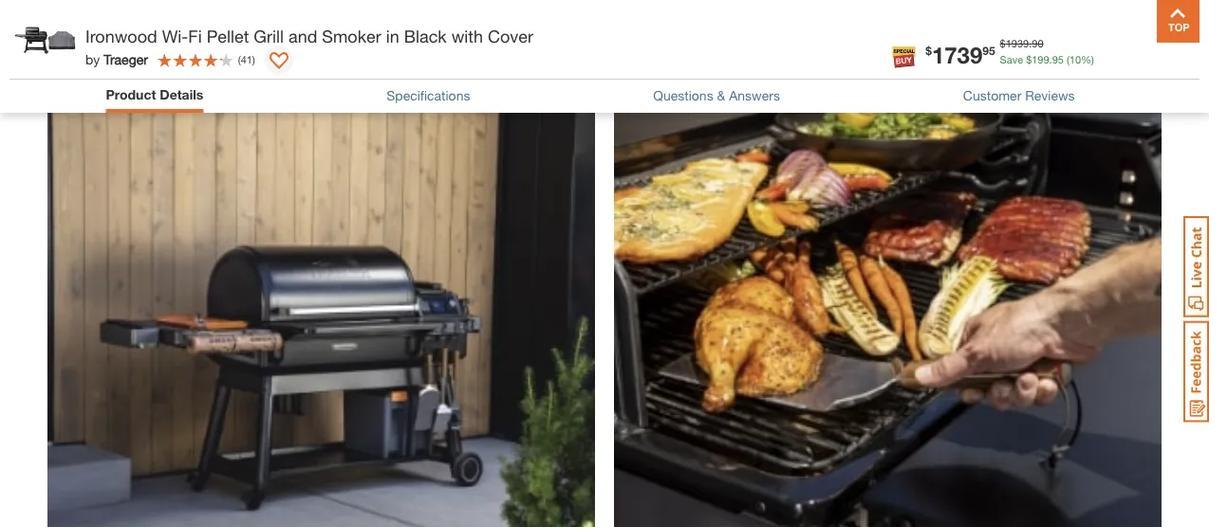 Task type: locate. For each thing, give the bounding box(es) containing it.
customer reviews button
[[964, 86, 1075, 106], [964, 86, 1075, 106]]

in
[[386, 26, 399, 47]]

( 41 )
[[238, 53, 255, 66]]

save
[[1001, 53, 1024, 66]]

95 left 10 in the top right of the page
[[1053, 53, 1064, 66]]

$ for 1739
[[926, 45, 932, 58]]

$
[[1001, 38, 1006, 50], [926, 45, 932, 58], [1027, 53, 1032, 66]]

2 horizontal spatial $
[[1027, 53, 1032, 66]]

$ up save
[[1001, 38, 1006, 50]]

0 horizontal spatial (
[[238, 53, 241, 66]]

customer
[[964, 88, 1022, 103]]

( left "%)"
[[1067, 53, 1070, 66]]

1 vertical spatial .
[[1050, 53, 1053, 66]]

questions & answers button
[[654, 86, 780, 106], [654, 86, 780, 106]]

1 horizontal spatial (
[[1067, 53, 1070, 66]]

questions & answers
[[654, 88, 780, 103]]

$ 1939 . 90 save $ 199 . 95 ( 10 %)
[[1001, 38, 1095, 66]]

. up 199
[[1030, 38, 1032, 50]]

0 horizontal spatial $
[[926, 45, 932, 58]]

product
[[106, 86, 156, 102]]

traeger
[[104, 52, 148, 67]]

0 vertical spatial .
[[1030, 38, 1032, 50]]

display image
[[269, 52, 288, 71]]

answers
[[730, 88, 780, 103]]

0 horizontal spatial 95
[[983, 45, 996, 58]]

$ inside $ 1739 95
[[926, 45, 932, 58]]

1 horizontal spatial $
[[1001, 38, 1006, 50]]

specifications button
[[387, 86, 470, 106], [387, 86, 470, 106]]

$ right save
[[1027, 53, 1032, 66]]

1739
[[932, 41, 983, 68]]

details
[[160, 86, 204, 102]]

1 horizontal spatial 95
[[1053, 53, 1064, 66]]

grill
[[254, 26, 284, 47]]

(
[[1067, 53, 1070, 66], [238, 53, 241, 66]]

fi
[[188, 26, 202, 47]]

0 horizontal spatial .
[[1030, 38, 1032, 50]]

95 left save
[[983, 45, 996, 58]]

reviews
[[1026, 88, 1075, 103]]

$ left save
[[926, 45, 932, 58]]

. left 10 in the top right of the page
[[1050, 53, 1053, 66]]

ironwood
[[85, 26, 157, 47]]

1 ( from the left
[[1067, 53, 1070, 66]]

95 inside '$ 1939 . 90 save $ 199 . 95 ( 10 %)'
[[1053, 53, 1064, 66]]

customer reviews
[[964, 88, 1075, 103]]

90
[[1032, 38, 1044, 50]]

product details button
[[106, 85, 204, 108], [106, 85, 204, 104]]

feedback link image
[[1184, 321, 1210, 424]]

live chat image
[[1184, 217, 1210, 318]]

product image image
[[14, 9, 76, 71]]

with
[[452, 26, 483, 47]]

95
[[983, 45, 996, 58], [1053, 53, 1064, 66]]

.
[[1030, 38, 1032, 50], [1050, 53, 1053, 66]]

95 inside $ 1739 95
[[983, 45, 996, 58]]

10
[[1070, 53, 1082, 66]]

specifications
[[387, 88, 470, 103]]

( left ")"
[[238, 53, 241, 66]]



Task type: vqa. For each thing, say whether or not it's contained in the screenshot.
top "Up"
no



Task type: describe. For each thing, give the bounding box(es) containing it.
41
[[241, 53, 253, 66]]

( inside '$ 1939 . 90 save $ 199 . 95 ( 10 %)'
[[1067, 53, 1070, 66]]

pellet
[[207, 26, 249, 47]]

199
[[1032, 53, 1050, 66]]

1 horizontal spatial .
[[1050, 53, 1053, 66]]

smoker
[[322, 26, 381, 47]]

by traeger
[[85, 52, 148, 67]]

black
[[404, 26, 447, 47]]

1939
[[1006, 38, 1030, 50]]

ironwood wi-fi pellet grill and smoker in black with cover
[[85, 26, 534, 47]]

product details
[[106, 86, 204, 102]]

top button
[[1158, 0, 1200, 43]]

questions
[[654, 88, 714, 103]]

$ for 1939
[[1001, 38, 1006, 50]]

2 ( from the left
[[238, 53, 241, 66]]

cover
[[488, 26, 534, 47]]

by
[[85, 52, 100, 67]]

&
[[717, 88, 726, 103]]

%)
[[1082, 53, 1095, 66]]

$ 1739 95
[[926, 41, 996, 68]]

and
[[289, 26, 317, 47]]

wi-
[[162, 26, 188, 47]]

)
[[253, 53, 255, 66]]



